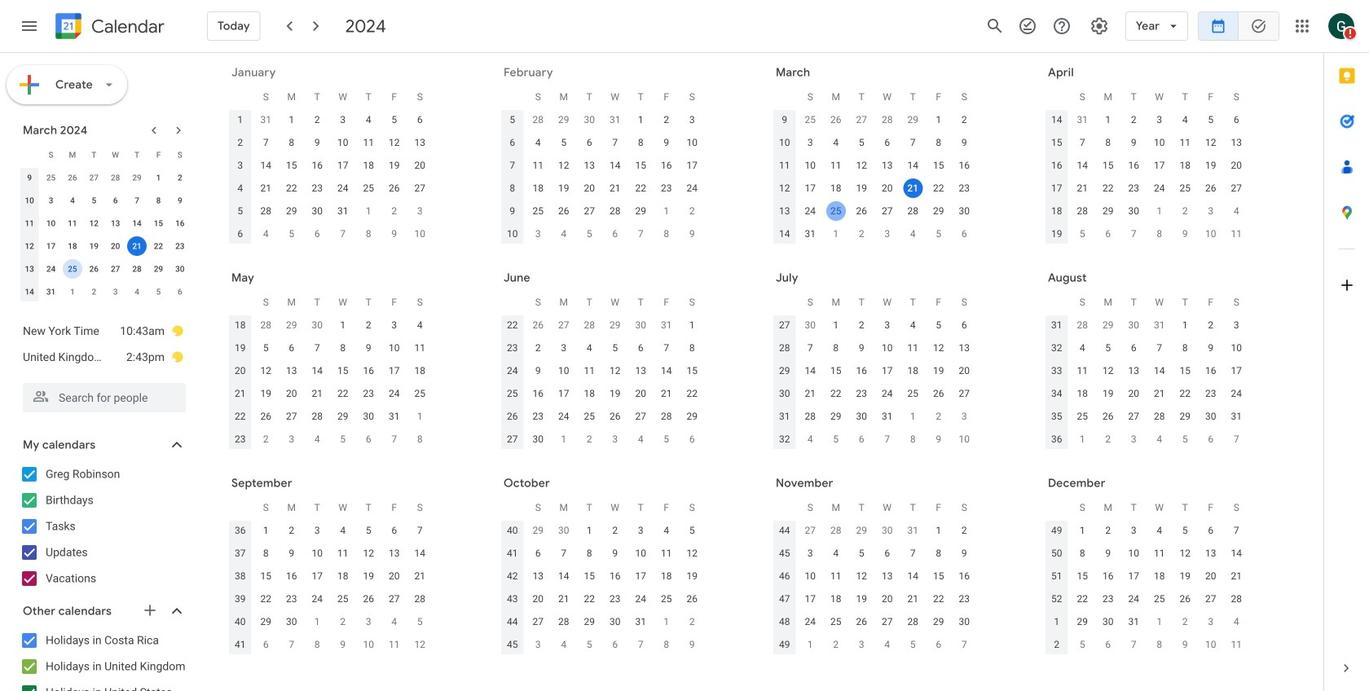Task type: locate. For each thing, give the bounding box(es) containing it.
1 vertical spatial february 29 element
[[127, 168, 147, 187]]

0 vertical spatial april 3 element
[[878, 224, 897, 244]]

5 element
[[385, 110, 404, 130], [1201, 110, 1221, 130], [554, 133, 574, 152], [852, 133, 872, 152], [84, 191, 104, 210], [929, 315, 949, 335], [256, 338, 276, 358], [605, 338, 625, 358], [1099, 338, 1118, 358], [359, 521, 378, 540], [683, 521, 702, 540], [1176, 521, 1195, 540], [852, 544, 872, 563]]

row group inside august grid
[[1044, 314, 1250, 451]]

row group inside "july" grid
[[772, 314, 977, 451]]

1 horizontal spatial february 28 element
[[878, 110, 897, 130]]

row group
[[227, 108, 433, 245], [500, 108, 705, 245], [772, 108, 977, 245], [1044, 108, 1250, 245], [19, 166, 191, 303], [227, 314, 433, 451], [500, 314, 705, 451], [772, 314, 977, 451], [1044, 314, 1250, 451], [227, 519, 433, 656], [500, 519, 705, 656], [772, 519, 977, 656], [1044, 519, 1250, 656]]

1 vertical spatial 21, today element
[[127, 236, 147, 256]]

column header inside the april grid
[[1044, 86, 1070, 108]]

column header inside december grid
[[1044, 496, 1070, 519]]

27 element
[[410, 179, 430, 198], [1227, 179, 1247, 198], [580, 201, 599, 221], [878, 201, 897, 221], [106, 259, 125, 279], [955, 384, 974, 404], [282, 407, 301, 426], [631, 407, 651, 426], [1124, 407, 1144, 426], [385, 589, 404, 609], [1201, 589, 1221, 609], [528, 612, 548, 632], [878, 612, 897, 632]]

None search field
[[0, 377, 202, 412]]

april 3 element
[[878, 224, 897, 244], [106, 282, 125, 302]]

october 30 element
[[878, 521, 897, 540]]

22 element inside november grid
[[929, 589, 949, 609]]

column header inside "july" grid
[[772, 291, 798, 314]]

column header inside january grid
[[227, 86, 253, 108]]

april 1 element
[[826, 224, 846, 244], [63, 282, 82, 302]]

column header inside october grid
[[500, 496, 525, 519]]

0 vertical spatial april 6 element
[[955, 224, 974, 244]]

july 28 element
[[1073, 315, 1093, 335]]

12 element inside december grid
[[1176, 544, 1195, 563]]

june 1 element
[[410, 407, 430, 426]]

january 29 element
[[554, 110, 574, 130]]

april 2 element for april 1 element for march 2024 grid
[[84, 282, 104, 302]]

december grid
[[1041, 496, 1250, 656]]

4 element inside march grid
[[826, 133, 846, 152]]

december 6 element
[[929, 635, 949, 655]]

0 horizontal spatial february 29 element
[[127, 168, 147, 187]]

list
[[7, 311, 199, 377]]

0 vertical spatial april 4 element
[[903, 224, 923, 244]]

column header inside november grid
[[772, 496, 798, 519]]

row group inside the june grid
[[500, 314, 705, 451]]

26 element
[[385, 179, 404, 198], [1201, 179, 1221, 198], [554, 201, 574, 221], [852, 201, 872, 221], [84, 259, 104, 279], [929, 384, 949, 404], [256, 407, 276, 426], [605, 407, 625, 426], [1099, 407, 1118, 426], [359, 589, 378, 609], [683, 589, 702, 609], [1176, 589, 1195, 609], [852, 612, 872, 632]]

june 6 element
[[359, 430, 378, 449]]

row group for the june grid
[[500, 314, 705, 451]]

1 vertical spatial april 1 element
[[63, 282, 82, 302]]

october 11 element
[[385, 635, 404, 655]]

april 6 element for row group within the march grid
[[955, 224, 974, 244]]

0 vertical spatial february 27 element
[[852, 110, 872, 130]]

0 vertical spatial 21, today element
[[903, 179, 923, 198]]

13 element
[[410, 133, 430, 152], [1227, 133, 1247, 152], [580, 156, 599, 175], [878, 156, 897, 175], [106, 214, 125, 233], [955, 338, 974, 358], [282, 361, 301, 381], [631, 361, 651, 381], [1124, 361, 1144, 381], [385, 544, 404, 563], [1201, 544, 1221, 563], [528, 567, 548, 586], [878, 567, 897, 586]]

1 horizontal spatial april 1 element
[[826, 224, 846, 244]]

march 3 element
[[528, 224, 548, 244]]

1 vertical spatial february 25 element
[[41, 168, 61, 187]]

february 29 element for february 28 "element" inside the march grid
[[903, 110, 923, 130]]

june 4 element
[[308, 430, 327, 449]]

row group for may 'grid'
[[227, 314, 433, 451]]

row
[[227, 86, 433, 108], [500, 86, 705, 108], [772, 86, 977, 108], [1044, 86, 1250, 108], [227, 108, 433, 131], [500, 108, 705, 131], [772, 108, 977, 131], [1044, 108, 1250, 131], [227, 131, 433, 154], [500, 131, 705, 154], [772, 131, 977, 154], [1044, 131, 1250, 154], [19, 143, 191, 166], [227, 154, 433, 177], [500, 154, 705, 177], [772, 154, 977, 177], [1044, 154, 1250, 177], [19, 166, 191, 189], [227, 177, 433, 200], [500, 177, 705, 200], [772, 177, 977, 200], [1044, 177, 1250, 200], [19, 189, 191, 212], [227, 200, 433, 223], [500, 200, 705, 223], [772, 200, 977, 223], [1044, 200, 1250, 223], [19, 212, 191, 235], [227, 223, 433, 245], [500, 223, 705, 245], [772, 223, 977, 245], [1044, 223, 1250, 245], [19, 235, 191, 258], [19, 258, 191, 280], [19, 280, 191, 303], [227, 291, 433, 314], [500, 291, 705, 314], [772, 291, 977, 314], [1044, 291, 1250, 314], [227, 314, 433, 337], [500, 314, 705, 337], [772, 314, 977, 337], [1044, 314, 1250, 337], [227, 337, 433, 359], [500, 337, 705, 359], [772, 337, 977, 359], [1044, 337, 1250, 359], [227, 359, 433, 382], [500, 359, 705, 382], [772, 359, 977, 382], [1044, 359, 1250, 382], [227, 382, 433, 405], [500, 382, 705, 405], [772, 382, 977, 405], [1044, 382, 1250, 405], [227, 405, 433, 428], [500, 405, 705, 428], [772, 405, 977, 428], [1044, 405, 1250, 428], [227, 428, 433, 451], [500, 428, 705, 451], [772, 428, 977, 451], [1044, 428, 1250, 451], [227, 496, 433, 519], [500, 496, 705, 519], [772, 496, 977, 519], [1044, 496, 1250, 519], [227, 519, 433, 542], [500, 519, 705, 542], [772, 519, 977, 542], [1044, 519, 1250, 542], [227, 542, 433, 565], [500, 542, 705, 565], [772, 542, 977, 565], [1044, 542, 1250, 565], [227, 565, 433, 588], [500, 565, 705, 588], [772, 565, 977, 588], [1044, 565, 1250, 588], [227, 588, 433, 611], [500, 588, 705, 611], [772, 588, 977, 611], [1044, 588, 1250, 611], [227, 611, 433, 633], [500, 611, 705, 633], [772, 611, 977, 633], [1044, 611, 1250, 633], [227, 633, 433, 656], [500, 633, 705, 656], [772, 633, 977, 656], [1044, 633, 1250, 656]]

august 7 element
[[878, 430, 897, 449]]

july 6 element
[[683, 430, 702, 449]]

26 element inside the april grid
[[1201, 179, 1221, 198]]

column header inside 'september' grid
[[227, 496, 253, 519]]

february 25 element for february 26 element related to row group within the march 2024 grid
[[41, 168, 61, 187]]

january 4 element
[[1227, 612, 1247, 632]]

january 28 element
[[528, 110, 548, 130]]

july 2 element
[[580, 430, 599, 449]]

july 4 element
[[631, 430, 651, 449]]

october 3 element
[[359, 612, 378, 632]]

row group for december grid
[[1044, 519, 1250, 656]]

column header inside march 2024 grid
[[19, 143, 40, 166]]

1 horizontal spatial april 2 element
[[852, 224, 872, 244]]

july grid
[[769, 291, 977, 451]]

june 5 element
[[333, 430, 353, 449]]

22 element
[[282, 179, 301, 198], [631, 179, 651, 198], [929, 179, 949, 198], [1099, 179, 1118, 198], [149, 236, 168, 256], [333, 384, 353, 404], [683, 384, 702, 404], [826, 384, 846, 404], [1176, 384, 1195, 404], [256, 589, 276, 609], [580, 589, 599, 609], [929, 589, 949, 609], [1073, 589, 1093, 609]]

row group inside december grid
[[1044, 519, 1250, 656]]

0 horizontal spatial april 1 element
[[63, 282, 82, 302]]

0 vertical spatial february 26 element
[[826, 110, 846, 130]]

june 2 element
[[256, 430, 276, 449]]

0 vertical spatial february 28 element
[[878, 110, 897, 130]]

february 2 element
[[385, 201, 404, 221]]

0 vertical spatial february 25 element
[[801, 110, 820, 130]]

other calendars list
[[3, 628, 202, 691]]

17 element
[[333, 156, 353, 175], [683, 156, 702, 175], [1150, 156, 1170, 175], [801, 179, 820, 198], [41, 236, 61, 256], [385, 361, 404, 381], [878, 361, 897, 381], [1227, 361, 1247, 381], [554, 384, 574, 404], [308, 567, 327, 586], [631, 567, 651, 586], [1124, 567, 1144, 586], [801, 589, 820, 609]]

september 7 element
[[1227, 430, 1247, 449]]

21 element up "august 4" element on the bottom right of the page
[[801, 384, 820, 404]]

may 29 element
[[605, 315, 625, 335]]

1 horizontal spatial february 25 element
[[801, 110, 820, 130]]

19 element
[[385, 156, 404, 175], [1201, 156, 1221, 175], [554, 179, 574, 198], [852, 179, 872, 198], [84, 236, 104, 256], [929, 361, 949, 381], [256, 384, 276, 404], [605, 384, 625, 404], [1099, 384, 1118, 404], [359, 567, 378, 586], [683, 567, 702, 586], [1176, 567, 1195, 586], [852, 589, 872, 609]]

may 8 element
[[1150, 224, 1170, 244]]

1 vertical spatial february 26 element
[[63, 168, 82, 187]]

column header for row group in the may 'grid'
[[227, 291, 253, 314]]

february 8 element
[[359, 224, 378, 244]]

february 4 element
[[256, 224, 276, 244]]

1 vertical spatial april 3 element
[[106, 282, 125, 302]]

august 1 element
[[903, 407, 923, 426]]

column header for row group within the march 2024 grid
[[19, 143, 40, 166]]

my calendars list
[[3, 461, 202, 592]]

1 horizontal spatial february 27 element
[[852, 110, 872, 130]]

1 horizontal spatial april 4 element
[[903, 224, 923, 244]]

12 element inside may 'grid'
[[256, 361, 276, 381]]

1 horizontal spatial february 29 element
[[903, 110, 923, 130]]

0 horizontal spatial april 6 element
[[170, 282, 190, 302]]

september 5 element
[[1176, 430, 1195, 449]]

0 horizontal spatial february 26 element
[[63, 168, 82, 187]]

august 2 element
[[929, 407, 949, 426]]

december 2 element
[[826, 635, 846, 655]]

april 1 element for march 2024 grid
[[63, 282, 82, 302]]

column header
[[227, 86, 253, 108], [500, 86, 525, 108], [772, 86, 798, 108], [1044, 86, 1070, 108], [19, 143, 40, 166], [227, 291, 253, 314], [500, 291, 525, 314], [772, 291, 798, 314], [1044, 291, 1070, 314], [227, 496, 253, 519], [500, 496, 525, 519], [772, 496, 798, 519], [1044, 496, 1070, 519]]

1 vertical spatial april 5 element
[[149, 282, 168, 302]]

july 1 element
[[554, 430, 574, 449]]

18 element
[[359, 156, 378, 175], [1176, 156, 1195, 175], [528, 179, 548, 198], [826, 179, 846, 198], [63, 236, 82, 256], [410, 361, 430, 381], [903, 361, 923, 381], [580, 384, 599, 404], [1073, 384, 1093, 404], [333, 567, 353, 586], [657, 567, 676, 586], [1150, 567, 1170, 586], [826, 589, 846, 609]]

january 30 element
[[580, 110, 599, 130]]

1 horizontal spatial 21, today element
[[903, 179, 923, 198]]

1 vertical spatial february 28 element
[[106, 168, 125, 187]]

1 horizontal spatial april 3 element
[[878, 224, 897, 244]]

0 horizontal spatial april 5 element
[[149, 282, 168, 302]]

april 3 element for april 1 element for march 2024 grid
[[106, 282, 125, 302]]

2 element
[[308, 110, 327, 130], [657, 110, 676, 130], [955, 110, 974, 130], [1124, 110, 1144, 130], [170, 168, 190, 187], [359, 315, 378, 335], [852, 315, 872, 335], [1201, 315, 1221, 335], [528, 338, 548, 358], [282, 521, 301, 540], [605, 521, 625, 540], [955, 521, 974, 540], [1099, 521, 1118, 540]]

august 4 element
[[801, 430, 820, 449]]

0 horizontal spatial february 28 element
[[106, 168, 125, 187]]

row group inside february grid
[[500, 108, 705, 245]]

22 element inside august grid
[[1176, 384, 1195, 404]]

list item
[[23, 318, 184, 344], [23, 344, 184, 370]]

0 horizontal spatial 21, today element
[[127, 236, 147, 256]]

24 element
[[333, 179, 353, 198], [683, 179, 702, 198], [1150, 179, 1170, 198], [801, 201, 820, 221], [41, 259, 61, 279], [385, 384, 404, 404], [878, 384, 897, 404], [1227, 384, 1247, 404], [554, 407, 574, 426], [308, 589, 327, 609], [631, 589, 651, 609], [1124, 589, 1144, 609], [801, 612, 820, 632]]

row group for the april grid
[[1044, 108, 1250, 245]]

february 25 element for february 26 element related to row group within the march grid
[[801, 110, 820, 130]]

1 vertical spatial april 6 element
[[170, 282, 190, 302]]

november 8 element
[[657, 635, 676, 655]]

column header for row group in the the june grid
[[500, 291, 525, 314]]

row group inside 'september' grid
[[227, 519, 433, 656]]

row group inside march grid
[[772, 108, 977, 245]]

february 27 element inside march 2024 grid
[[84, 168, 104, 187]]

row group inside may 'grid'
[[227, 314, 433, 451]]

row group inside march 2024 grid
[[19, 166, 191, 303]]

february 25 element
[[801, 110, 820, 130], [41, 168, 61, 187]]

column header inside february grid
[[500, 86, 525, 108]]

21 element up 'may 5' element
[[1073, 179, 1093, 198]]

1 vertical spatial april 4 element
[[127, 282, 147, 302]]

22 element inside the april grid
[[1099, 179, 1118, 198]]

row group inside november grid
[[772, 519, 977, 656]]

february 28 element inside march grid
[[878, 110, 897, 130]]

0 vertical spatial april 1 element
[[826, 224, 846, 244]]

1 horizontal spatial april 5 element
[[929, 224, 949, 244]]

21 element up march 6 element
[[605, 179, 625, 198]]

Search for people text field
[[33, 383, 176, 412]]

1 horizontal spatial april 6 element
[[955, 224, 974, 244]]

august 10 element
[[955, 430, 974, 449]]

row group inside the april grid
[[1044, 108, 1250, 245]]

march grid
[[769, 86, 977, 245]]

february 27 element
[[852, 110, 872, 130], [84, 168, 104, 187]]

column header for row group within 'september' grid
[[227, 496, 253, 519]]

row group for "july" grid
[[772, 314, 977, 451]]

column header for row group inside "july" grid
[[772, 291, 798, 314]]

may 6 element
[[1099, 224, 1118, 244]]

march 5 element
[[580, 224, 599, 244]]

15 element
[[282, 156, 301, 175], [631, 156, 651, 175], [929, 156, 949, 175], [1099, 156, 1118, 175], [149, 214, 168, 233], [333, 361, 353, 381], [683, 361, 702, 381], [826, 361, 846, 381], [1176, 361, 1195, 381], [256, 567, 276, 586], [580, 567, 599, 586], [929, 567, 949, 586], [1073, 567, 1093, 586]]

column header inside may 'grid'
[[227, 291, 253, 314]]

21 element up june 4 element
[[308, 384, 327, 404]]

may 9 element
[[1176, 224, 1195, 244]]

1 vertical spatial april 2 element
[[84, 282, 104, 302]]

21, today element for april 1 element for march 2024 grid's april 3 element
[[127, 236, 147, 256]]

cell
[[900, 177, 926, 200], [823, 200, 849, 223], [126, 235, 148, 258], [62, 258, 83, 280]]

0 horizontal spatial april 2 element
[[84, 282, 104, 302]]

22 element inside october grid
[[580, 589, 599, 609]]

26 element inside august grid
[[1099, 407, 1118, 426]]

august 6 element
[[852, 430, 872, 449]]

may 30 element
[[631, 315, 651, 335]]

april 4 element for april 5 element for row group within the march grid
[[903, 224, 923, 244]]

may 7 element
[[1124, 224, 1144, 244]]

february 28 element inside march 2024 grid
[[106, 168, 125, 187]]

april 5 element
[[929, 224, 949, 244], [149, 282, 168, 302]]

row group inside january grid
[[227, 108, 433, 245]]

column header for row group inside the december grid
[[1044, 496, 1070, 519]]

october 1 element
[[308, 612, 327, 632]]

23 element
[[308, 179, 327, 198], [657, 179, 676, 198], [955, 179, 974, 198], [1124, 179, 1144, 198], [170, 236, 190, 256], [359, 384, 378, 404], [852, 384, 872, 404], [1201, 384, 1221, 404], [528, 407, 548, 426], [282, 589, 301, 609], [605, 589, 625, 609], [955, 589, 974, 609], [1099, 589, 1118, 609]]

1 horizontal spatial february 26 element
[[826, 110, 846, 130]]

january 2 element
[[1176, 612, 1195, 632]]

january grid
[[224, 86, 433, 245]]

0 vertical spatial february 29 element
[[903, 110, 923, 130]]

1 vertical spatial february 27 element
[[84, 168, 104, 187]]

november 4 element
[[554, 635, 574, 655]]

0 horizontal spatial february 27 element
[[84, 168, 104, 187]]

21, today element
[[903, 179, 923, 198], [127, 236, 147, 256]]

february 28 element for 12 element in march grid
[[878, 110, 897, 130]]

row group inside october grid
[[500, 519, 705, 656]]

column header for row group in the april grid
[[1044, 86, 1070, 108]]

26 element inside february grid
[[554, 201, 574, 221]]

21 element up october 5 element
[[410, 567, 430, 586]]

0 horizontal spatial april 3 element
[[106, 282, 125, 302]]

0 horizontal spatial april 4 element
[[127, 282, 147, 302]]

0 vertical spatial april 5 element
[[929, 224, 949, 244]]

january 8 element
[[1150, 635, 1170, 655]]

april 5 element for row group within the march 2024 grid
[[149, 282, 168, 302]]

0 vertical spatial april 2 element
[[852, 224, 872, 244]]

may 4 element
[[1227, 201, 1247, 221]]

column header inside august grid
[[1044, 291, 1070, 314]]

column header for row group within august grid
[[1044, 291, 1070, 314]]

0 horizontal spatial february 25 element
[[41, 168, 61, 187]]

column header inside the june grid
[[500, 291, 525, 314]]

february 27 element inside march grid
[[852, 110, 872, 130]]

column header inside march grid
[[772, 86, 798, 108]]

21 element up september 4 element at bottom
[[1150, 384, 1170, 404]]



Task type: vqa. For each thing, say whether or not it's contained in the screenshot.
1 AM to the left
no



Task type: describe. For each thing, give the bounding box(es) containing it.
october 31 element
[[903, 521, 923, 540]]

november 5 element
[[580, 635, 599, 655]]

add other calendars image
[[142, 602, 158, 619]]

february 29 element for february 28 "element" in the march 2024 grid
[[127, 168, 147, 187]]

row group for october grid
[[500, 519, 705, 656]]

november 1 element
[[657, 612, 676, 632]]

21 element up january 4 element
[[1227, 567, 1247, 586]]

march 1 element
[[657, 201, 676, 221]]

row group for january grid
[[227, 108, 433, 245]]

21 element up november 4 element
[[554, 589, 574, 609]]

january 31 element
[[605, 110, 625, 130]]

22 element inside the june grid
[[683, 384, 702, 404]]

row group for november grid
[[772, 519, 977, 656]]

row group for march 2024 grid
[[19, 166, 191, 303]]

may 26 element
[[528, 315, 548, 335]]

september grid
[[224, 496, 433, 656]]

november 6 element
[[605, 635, 625, 655]]

november 3 element
[[528, 635, 548, 655]]

august grid
[[1041, 291, 1250, 451]]

january 9 element
[[1176, 635, 1195, 655]]

october 28 element
[[826, 521, 846, 540]]

26 element inside october grid
[[683, 589, 702, 609]]

march 9 element
[[683, 224, 702, 244]]

column header for row group in february grid
[[500, 86, 525, 108]]

april 1 element for march grid
[[826, 224, 846, 244]]

april 5 element for row group within the march grid
[[929, 224, 949, 244]]

october 7 element
[[282, 635, 301, 655]]

22 element inside december grid
[[1073, 589, 1093, 609]]

october 6 element
[[256, 635, 276, 655]]

12 element inside 'september' grid
[[359, 544, 378, 563]]

july 3 element
[[605, 430, 625, 449]]

october 12 element
[[410, 635, 430, 655]]

october 10 element
[[359, 635, 378, 655]]

february 1 element
[[359, 201, 378, 221]]

march 2024 grid
[[15, 143, 191, 303]]

12 element inside february grid
[[554, 156, 574, 175]]

may 3 element
[[1201, 201, 1221, 221]]

december 4 element
[[878, 635, 897, 655]]

june 30 element
[[801, 315, 820, 335]]

21 element up december 5 element
[[903, 589, 923, 609]]

column header for row group in the october grid
[[500, 496, 525, 519]]

october 5 element
[[410, 612, 430, 632]]

april 2 element for march grid april 1 element
[[852, 224, 872, 244]]

january 5 element
[[1073, 635, 1093, 655]]

january 11 element
[[1227, 635, 1247, 655]]

july 29 element
[[1099, 315, 1118, 335]]

21, today element for april 3 element associated with march grid april 1 element
[[903, 179, 923, 198]]

july 31 element
[[1150, 315, 1170, 335]]

february 3 element
[[410, 201, 430, 221]]

calendar element
[[52, 10, 165, 46]]

row group for 'september' grid
[[227, 519, 433, 656]]

21 element up the february 4 element
[[256, 179, 276, 198]]

february 28 element for 12 element within march 2024 grid
[[106, 168, 125, 187]]

april 4 element for row group within the march 2024 grid's april 5 element
[[127, 282, 147, 302]]

october grid
[[496, 496, 705, 656]]

22 element inside may 'grid'
[[333, 384, 353, 404]]

february 27 element for february 26 element related to row group within the march grid
[[852, 110, 872, 130]]

1 list item from the top
[[23, 318, 184, 344]]

january 10 element
[[1201, 635, 1221, 655]]

december 7 element
[[955, 635, 974, 655]]

4 element inside grid
[[63, 191, 82, 210]]

june 7 element
[[385, 430, 404, 449]]

main drawer image
[[20, 16, 39, 36]]

january 3 element
[[1201, 612, 1221, 632]]

february 6 element
[[308, 224, 327, 244]]

september 30 element
[[554, 521, 574, 540]]

april 30 element
[[308, 315, 327, 335]]

december 3 element
[[852, 635, 872, 655]]

february 26 element for row group within the march grid
[[826, 110, 846, 130]]

june grid
[[496, 291, 705, 451]]

september 29 element
[[528, 521, 548, 540]]

november 2 element
[[683, 612, 702, 632]]

june 8 element
[[410, 430, 430, 449]]

26 element inside 'september' grid
[[359, 589, 378, 609]]

august 5 element
[[826, 430, 846, 449]]

row group for february grid
[[500, 108, 705, 245]]

row group for august grid
[[1044, 314, 1250, 451]]

row group for march grid
[[772, 108, 977, 245]]

22 element inside january grid
[[282, 179, 301, 198]]

september 4 element
[[1150, 430, 1170, 449]]

may grid
[[224, 291, 433, 451]]

march 7 element
[[631, 224, 651, 244]]

march 8 element
[[657, 224, 676, 244]]

february grid
[[496, 86, 705, 245]]

january 1 element
[[1150, 612, 1170, 632]]

column header for row group within november grid
[[772, 496, 798, 519]]

july 5 element
[[657, 430, 676, 449]]

december 5 element
[[903, 635, 923, 655]]

may 1 element
[[1150, 201, 1170, 221]]

12 element inside march 2024 grid
[[84, 214, 104, 233]]

october 4 element
[[385, 612, 404, 632]]

april 6 element for row group within the march 2024 grid
[[170, 282, 190, 302]]

april 29 element
[[282, 315, 301, 335]]

july 30 element
[[1124, 315, 1144, 335]]

january 6 element
[[1099, 635, 1118, 655]]

may 27 element
[[554, 315, 574, 335]]

21 element up the july 5 element on the left bottom
[[657, 384, 676, 404]]

november grid
[[769, 496, 977, 656]]

column header for row group within the march grid
[[772, 86, 798, 108]]

october 2 element
[[333, 612, 353, 632]]

may 28 element
[[580, 315, 599, 335]]

february 7 element
[[333, 224, 353, 244]]

12 element inside march grid
[[852, 156, 872, 175]]

2 list item from the top
[[23, 344, 184, 370]]

october 8 element
[[308, 635, 327, 655]]

march 31 element
[[1073, 110, 1093, 130]]

september 3 element
[[1124, 430, 1144, 449]]

heading inside the calendar element
[[88, 17, 165, 36]]

settings menu image
[[1090, 16, 1109, 36]]

february 27 element for february 26 element related to row group within the march 2024 grid
[[84, 168, 104, 187]]

february 26 element for row group within the march 2024 grid
[[63, 168, 82, 187]]

april 3 element for march grid april 1 element
[[878, 224, 897, 244]]

26 element inside may 'grid'
[[256, 407, 276, 426]]

february 5 element
[[282, 224, 301, 244]]

june 3 element
[[282, 430, 301, 449]]

december 1 element
[[801, 635, 820, 655]]

column header for row group in january grid
[[227, 86, 253, 108]]



